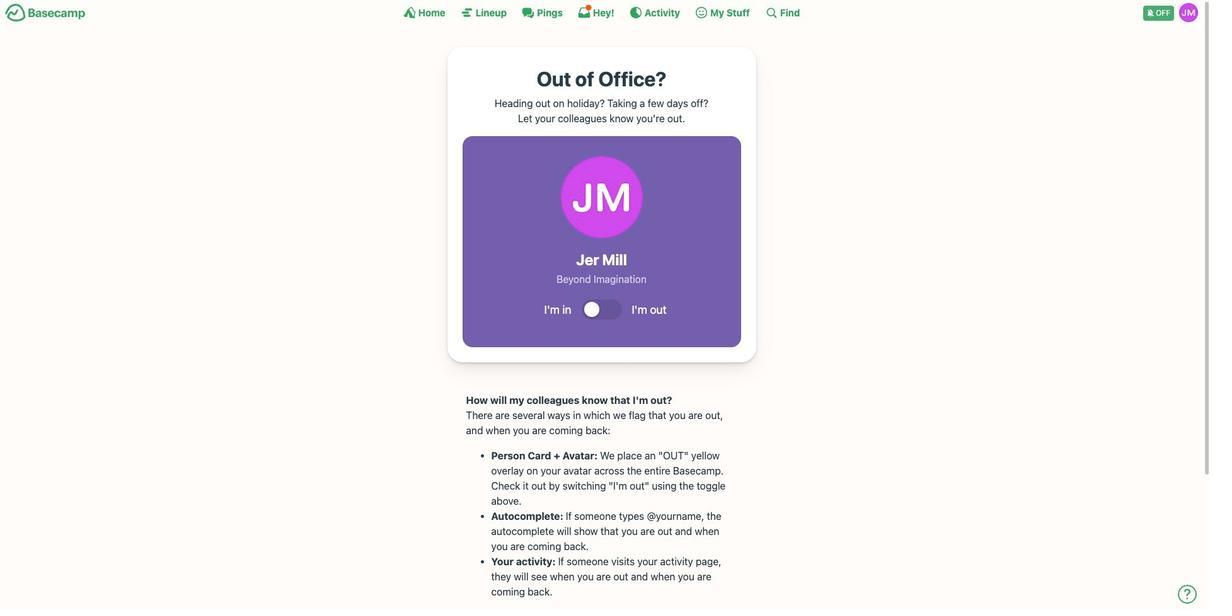 Task type: describe. For each thing, give the bounding box(es) containing it.
jer mill image
[[1180, 3, 1199, 22]]



Task type: vqa. For each thing, say whether or not it's contained in the screenshot.
Tyler Black image
no



Task type: locate. For each thing, give the bounding box(es) containing it.
keyboard shortcut: ⌘ + / image
[[766, 6, 778, 19]]

main element
[[0, 0, 1204, 25]]

switch accounts image
[[5, 3, 86, 23]]



